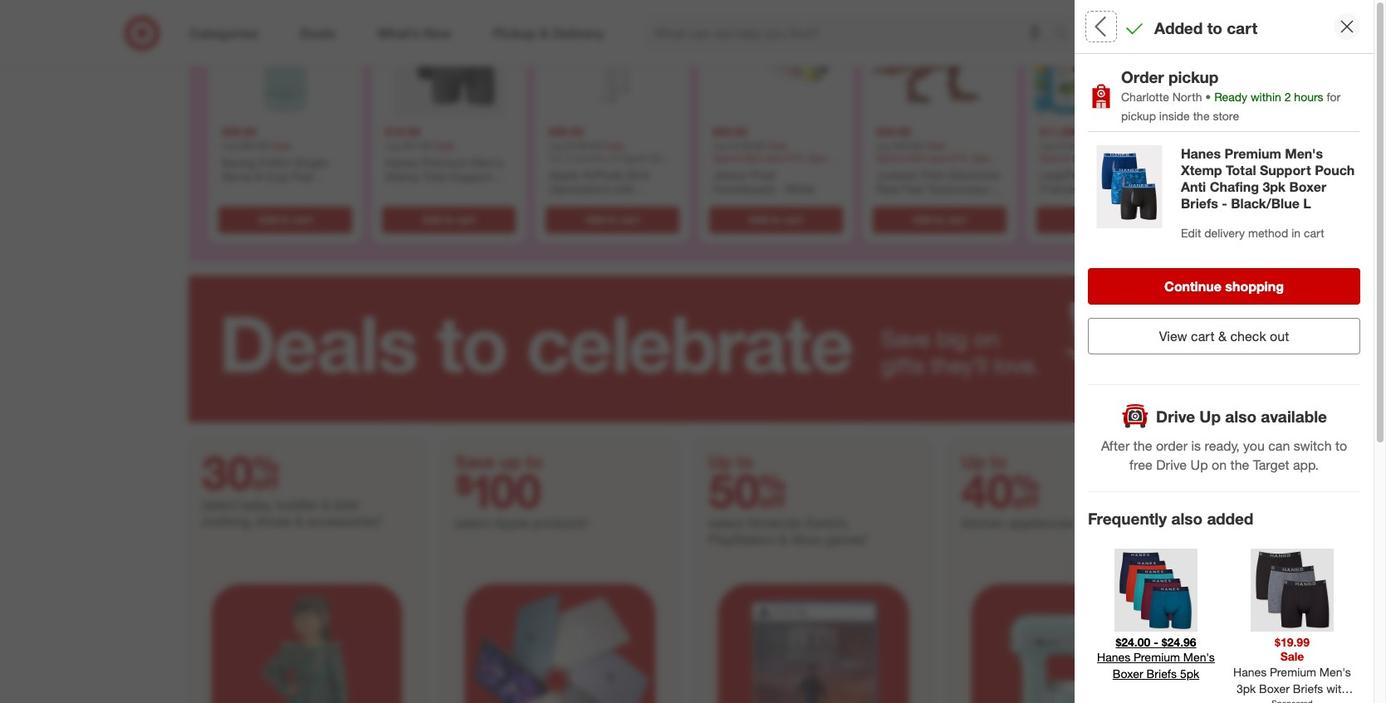 Task type: vqa. For each thing, say whether or not it's contained in the screenshot.
Find Stores link
no



Task type: locate. For each thing, give the bounding box(es) containing it.
$19.99 down hanes premium men's 3pk boxer briefs with anti chafing total support pouch image
[[1276, 636, 1310, 650]]

xtemp
[[1276, 84, 1318, 101], [1182, 162, 1223, 179]]

inside inside ready within 2 hours for pickup inside the store only 2 left
[[1280, 504, 1315, 521]]

premium inside the $24.00 - $24.96 hanes premium men's boxer briefs 5pk
[[1134, 651, 1181, 665]]

sale right "$13.99"
[[1090, 139, 1110, 151]]

single-
[[294, 155, 331, 169]]

reg for $11.89
[[1040, 139, 1055, 151]]

1 horizontal spatial l
[[1191, 252, 1199, 269]]

1 vertical spatial save
[[455, 451, 495, 472]]

the
[[1194, 109, 1210, 123], [1134, 438, 1153, 455], [1231, 457, 1250, 474], [1319, 504, 1338, 521]]

book
[[1040, 196, 1068, 210]]

by
[[1321, 426, 1332, 438]]

4 add to cart button from the left
[[710, 206, 843, 233]]

within right •
[[1251, 90, 1282, 104]]

1 horizontal spatial xtemp
[[1276, 84, 1318, 101]]

premium inside $19.99 sale hanes premium men's 3pk boxer briefs with anti chafing tot
[[1271, 665, 1317, 680]]

1 horizontal spatial total
[[1321, 84, 1352, 101]]

3pk inside 'hanes premium men's xtemp total support pouch anti chafing 3pk boxer briefs - black/blue l'
[[1263, 179, 1286, 196]]

men's right •
[[1235, 84, 1273, 101]]

0 vertical spatial save
[[882, 325, 931, 352]]

group containing size
[[1087, 214, 1374, 286]]

1 vertical spatial pouch
[[1315, 162, 1355, 179]]

40
[[962, 463, 1040, 519]]

save
[[882, 325, 931, 352], [455, 451, 495, 472]]

added to cart
[[1155, 18, 1258, 37]]

also up the 'you'
[[1226, 407, 1257, 426]]

3pk inside hanes premium men's xtemp total support pouch anti chafing 3pk boxer briefs hanes premium
[[1288, 117, 1311, 134]]

add item button
[[1280, 611, 1374, 648]]

add down (target
[[913, 213, 932, 225]]

k- up maker at left top
[[255, 169, 266, 183]]

carousel region
[[189, 0, 1186, 276]]

1 vertical spatial black/blue
[[1127, 290, 1196, 306]]

pickup up •
[[1169, 67, 1219, 86]]

ready
[[1215, 90, 1248, 104], [1099, 426, 1128, 438], [1089, 504, 1126, 521]]

reg down $99.00
[[713, 139, 727, 151]]

2 horizontal spatial 3pk
[[1288, 117, 1311, 134]]

l inside 'hanes premium men's xtemp total support pouch anti chafing 3pk boxer briefs - black/blue l'
[[1304, 196, 1312, 212]]

1 horizontal spatial anti
[[1247, 699, 1267, 704]]

0 horizontal spatial on
[[974, 325, 1000, 352]]

2 add to cart from the left
[[422, 213, 476, 225]]

dialog
[[1075, 0, 1387, 704]]

reg inside $39.99 reg $49.99 sale
[[877, 139, 891, 151]]

north
[[1173, 90, 1203, 104], [1219, 479, 1255, 495]]

1 horizontal spatial save
[[882, 325, 931, 352]]

xtemp inside 'hanes premium men's xtemp total support pouch anti chafing 3pk boxer briefs - black/blue l'
[[1182, 162, 1223, 179]]

$89.99
[[239, 139, 269, 151]]

cart for $39.99
[[947, 213, 967, 225]]

jetson pixel hoverboard - white
[[713, 167, 815, 196]]

2 vertical spatial within
[[1130, 504, 1165, 521]]

within
[[1251, 90, 1282, 104], [1130, 426, 1157, 438], [1130, 504, 1165, 521]]

on inside after the order is ready, you can switch to free drive up on the target app.
[[1212, 457, 1227, 474]]

up inside after the order is ready, you can switch to free drive up on the target app.
[[1191, 457, 1209, 474]]

sale inside $19.99 reg $21.99 sale
[[436, 139, 455, 151]]

add to cart
[[259, 213, 312, 225], [422, 213, 476, 225], [586, 213, 640, 225], [750, 213, 803, 225], [913, 213, 967, 225], [1077, 213, 1131, 225]]

2 add to cart button from the left
[[382, 206, 516, 233]]

the down check other stores button
[[1319, 504, 1338, 521]]

5 add to cart from the left
[[913, 213, 967, 225]]

m
[[1146, 252, 1157, 269]]

inside down order pickup
[[1160, 109, 1191, 123]]

2 down pick up at charlotte north
[[1169, 504, 1176, 521]]

1 up to from the left
[[709, 451, 754, 472]]

2 drive from the top
[[1157, 457, 1188, 474]]

store down stores
[[1341, 504, 1371, 521]]

1 vertical spatial charlotte
[[1155, 479, 1215, 495]]

add left item
[[1309, 621, 1333, 638]]

2 vertical spatial 3pk
[[1237, 682, 1257, 696]]

$24.00 - $24.96 hanes premium men's boxer briefs 5pk
[[1098, 636, 1216, 682]]

1 horizontal spatial apple
[[549, 167, 580, 181]]

1 horizontal spatial select
[[455, 515, 491, 532]]

drive up order
[[1157, 407, 1196, 426]]

ready inside pickup ready within 2 hours
[[1099, 426, 1128, 438]]

pickup inside for pickup inside the store
[[1122, 109, 1157, 123]]

in
[[1292, 226, 1301, 240]]

anti for hanes premium men's xtemp total support pouch anti chafing 3pk boxer briefs hanes premium
[[1333, 101, 1359, 117]]

30 select baby, toddler & kids' clothing, shoes & accessories*
[[202, 444, 383, 530]]

up
[[500, 451, 521, 472], [1120, 479, 1136, 495]]

total for premium
[[1321, 84, 1352, 101]]

0 horizontal spatial 3pk
[[1237, 682, 1257, 696]]

add to cart button down white
[[710, 206, 843, 233]]

drive
[[1157, 407, 1196, 426], [1157, 457, 1188, 474]]

0 horizontal spatial l
[[1120, 214, 1128, 231]]

0 horizontal spatial black/blue
[[1127, 290, 1196, 306]]

briefs up 'edit' on the top of the page
[[1182, 196, 1219, 212]]

hanes down $24.00
[[1098, 651, 1131, 665]]

1 vertical spatial on
[[1212, 457, 1227, 474]]

men's inside $19.99 sale hanes premium men's 3pk boxer briefs with anti chafing tot
[[1320, 665, 1352, 680]]

reg for $59.99
[[222, 139, 236, 151]]

-
[[778, 182, 782, 196], [295, 184, 300, 198], [1223, 196, 1228, 212], [1154, 636, 1159, 650]]

1 add to cart button from the left
[[219, 206, 352, 233]]

size l
[[1089, 214, 1128, 231]]

select left nintendo
[[709, 515, 744, 532]]

hanes premium men's xtemp total support pouch anti chafing 3pk boxer briefs hanes premium
[[1235, 67, 1359, 164]]

1 vertical spatial for
[[1217, 504, 1233, 521]]

0 horizontal spatial hours
[[1099, 440, 1124, 453]]

sale up mini
[[272, 139, 291, 151]]

3pk down registries at the bottom
[[1237, 682, 1257, 696]]

cart for $11.89
[[1111, 213, 1131, 225]]

0 vertical spatial ready
[[1215, 90, 1248, 104]]

add to cart button for apple airpods (2nd generation) with charging case
[[546, 206, 680, 233]]

add to cart down maker at left top
[[259, 213, 312, 225]]

save inside save big on gifts they'll love.
[[882, 325, 931, 352]]

& left only
[[1077, 515, 1086, 532]]

up up not
[[1200, 407, 1222, 426]]

5 reg from the left
[[877, 139, 891, 151]]

up down is at right bottom
[[1191, 457, 1209, 474]]

black/blue down $19.99 sale at the top right
[[1232, 196, 1300, 212]]

sale up in
[[1278, 175, 1304, 192]]

add to cart down case on the left of the page
[[586, 213, 640, 225]]

s
[[1104, 252, 1113, 269]]

2 left is at right bottom
[[1159, 426, 1165, 438]]

chafing for premium
[[1235, 117, 1284, 134]]

add to cart down (target
[[913, 213, 967, 225]]

0 vertical spatial anti
[[1333, 101, 1359, 117]]

0 vertical spatial hours
[[1295, 90, 1324, 104]]

black/blue inside choose options dialog
[[1127, 290, 1196, 306]]

add for $99.00
[[750, 213, 769, 225]]

pickup down the check on the right
[[1237, 504, 1276, 521]]

xtemp inside hanes premium men's xtemp total support pouch anti chafing 3pk boxer briefs hanes premium
[[1276, 84, 1318, 101]]

0 vertical spatial up
[[500, 451, 521, 472]]

cart for $59.99
[[293, 213, 312, 225]]

0 vertical spatial charlotte
[[1122, 90, 1170, 104]]

2 horizontal spatial for
[[1327, 90, 1341, 104]]

$19.99 inside $19.99 sale hanes premium men's 3pk boxer briefs with anti chafing tot
[[1276, 636, 1310, 650]]

0 horizontal spatial up to
[[709, 451, 754, 472]]

sale inside $59.99 reg $89.99 sale keurig k-mini single- serve k-cup pod coffee maker - oasis
[[272, 139, 291, 151]]

1 horizontal spatial up to
[[962, 451, 1007, 472]]

2 vertical spatial for
[[1168, 621, 1184, 637]]

save up select apple products*
[[455, 451, 495, 472]]

0 horizontal spatial apple
[[495, 515, 529, 532]]

1 horizontal spatial hours
[[1180, 504, 1213, 521]]

6 add to cart from the left
[[1077, 213, 1131, 225]]

hanes down for pickup inside the store
[[1182, 146, 1222, 162]]

- left $24.96
[[1154, 636, 1159, 650]]

hanes premium men's xtemp total support pouch anti chafing 3pk boxer briefs - black/blue l image
[[1089, 146, 1172, 229]]

1 vertical spatial xtemp
[[1182, 162, 1223, 179]]

briefs down add item button
[[1294, 682, 1324, 696]]

save for save big on gifts they'll love.
[[882, 325, 931, 352]]

1 vertical spatial with
[[1327, 682, 1349, 696]]

$99.00 reg $149.99 sale
[[713, 124, 788, 151]]

apple left products* on the bottom of page
[[495, 515, 529, 532]]

0 vertical spatial 3pk
[[1288, 117, 1311, 134]]

search button
[[1047, 15, 1087, 55]]

search
[[1047, 26, 1087, 43]]

50
[[709, 463, 786, 519]]

chafing inside 'hanes premium men's xtemp total support pouch anti chafing 3pk boxer briefs - black/blue l'
[[1210, 179, 1260, 196]]

support inside 'hanes premium men's xtemp total support pouch anti chafing 3pk boxer briefs - black/blue l'
[[1260, 162, 1312, 179]]

briefs inside the $24.00 - $24.96 hanes premium men's boxer briefs 5pk
[[1147, 668, 1177, 682]]

sale inside $99.99 reg $129.99 sale
[[605, 139, 624, 151]]

products*
[[533, 515, 591, 532]]

pouch
[[1290, 101, 1330, 117], [1315, 162, 1355, 179]]

& left xbox
[[779, 532, 788, 548]]

- inside the jetson pixel hoverboard - white
[[778, 182, 782, 196]]

- inside 'hanes premium men's xtemp total support pouch anti chafing 3pk boxer briefs - black/blue l'
[[1223, 196, 1228, 212]]

1 vertical spatial $19.99
[[1235, 175, 1275, 192]]

0 horizontal spatial $19.99
[[386, 124, 420, 138]]

black/blue down m link
[[1127, 290, 1196, 306]]

5 add to cart button from the left
[[873, 206, 1007, 233]]

pouch right $19.99 sale at the top right
[[1315, 162, 1355, 179]]

to inside after the order is ready, you can switch to free drive up on the target app.
[[1336, 438, 1348, 455]]

add down hoverboard
[[750, 213, 769, 225]]

pick
[[1089, 479, 1116, 495]]

drive down order
[[1157, 457, 1188, 474]]

added
[[1208, 509, 1254, 529]]

reg inside $99.00 reg $149.99 sale
[[713, 139, 727, 151]]

l
[[1304, 196, 1312, 212], [1120, 214, 1128, 231], [1191, 252, 1199, 269]]

shipping get it by mon, dec 18
[[1294, 407, 1356, 453]]

2 vertical spatial anti
[[1247, 699, 1267, 704]]

men's down the add item
[[1320, 665, 1352, 680]]

2 horizontal spatial $19.99
[[1276, 636, 1310, 650]]

hours inside ready within 2 hours for pickup inside the store only 2 left
[[1180, 504, 1213, 521]]

sale inside $39.99 reg $49.99 sale
[[927, 139, 946, 151]]

add down case on the left of the page
[[586, 213, 605, 225]]

6 reg from the left
[[1040, 139, 1055, 151]]

available up get
[[1262, 407, 1328, 426]]

on down ready,
[[1212, 457, 1227, 474]]

0 horizontal spatial inside
[[1160, 109, 1191, 123]]

clothing,
[[202, 513, 252, 530]]

1 vertical spatial ready
[[1099, 426, 1128, 438]]

pouch inside 'hanes premium men's xtemp total support pouch anti chafing 3pk boxer briefs - black/blue l'
[[1315, 162, 1355, 179]]

xl link
[[1220, 242, 1257, 279]]

0 vertical spatial apple
[[549, 167, 580, 181]]

1 vertical spatial l
[[1120, 214, 1128, 231]]

1 vertical spatial support
[[1260, 162, 1312, 179]]

north left •
[[1173, 90, 1203, 104]]

reg inside $11.89 reg $13.99 sale
[[1040, 139, 1055, 151]]

premium inside 'hanes premium men's xtemp total support pouch anti chafing 3pk boxer briefs - black/blue l'
[[1225, 146, 1282, 162]]

hanes premium men's xtemp total support pouch anti chafing 3pk boxer briefs image
[[1089, 67, 1221, 200]]

delivery not available
[[1197, 408, 1255, 439]]

2 vertical spatial chafing
[[1271, 699, 1311, 704]]

$39.99
[[877, 124, 911, 138]]

add to cart button down the "$21.99"
[[382, 206, 516, 233]]

1 vertical spatial north
[[1219, 479, 1255, 495]]

dialog containing added to cart
[[1075, 0, 1387, 704]]

up to up nintendo
[[709, 451, 754, 472]]

sale right $129.99
[[605, 139, 624, 151]]

add for $59.99
[[259, 213, 278, 225]]

hours inside pickup ready within 2 hours
[[1099, 440, 1124, 453]]

1 vertical spatial up
[[1120, 479, 1136, 495]]

1 vertical spatial within
[[1130, 426, 1157, 438]]

cart
[[1227, 18, 1258, 37], [293, 213, 312, 225], [456, 213, 476, 225], [620, 213, 640, 225], [784, 213, 803, 225], [947, 213, 967, 225], [1111, 213, 1131, 225], [1304, 226, 1325, 240], [1192, 329, 1215, 345]]

black image
[[1091, 319, 1126, 354]]

add to cart for jurassic park electronic real feel tyrannosaurus rex (target exclusive)
[[913, 213, 967, 225]]

hanes inside 'hanes premium men's xtemp total support pouch anti chafing 3pk boxer briefs - black/blue l'
[[1182, 146, 1222, 162]]

6 add to cart button from the left
[[1037, 206, 1171, 233]]

eligible for registries
[[1122, 621, 1242, 637]]

add down maker at left top
[[259, 213, 278, 225]]

available
[[1262, 407, 1328, 426], [1216, 427, 1255, 439]]

inside down the check on the right
[[1280, 504, 1315, 521]]

0 horizontal spatial total
[[1226, 162, 1257, 179]]

save left the big
[[882, 325, 931, 352]]

select for $100
[[455, 515, 491, 532]]

hanes inside $19.99 sale hanes premium men's 3pk boxer briefs with anti chafing tot
[[1234, 665, 1267, 680]]

0 vertical spatial north
[[1173, 90, 1203, 104]]

for inside ready within 2 hours for pickup inside the store only 2 left
[[1217, 504, 1233, 521]]

with up case on the left of the page
[[613, 182, 635, 196]]

0 horizontal spatial with
[[613, 182, 635, 196]]

hanes premium men's 3pk boxer briefs with anti chafing total support pouch image
[[1251, 549, 1334, 632]]

order
[[1157, 438, 1188, 455]]

games*
[[826, 532, 870, 548]]

1 vertical spatial drive
[[1157, 457, 1188, 474]]

3pk for premium
[[1288, 117, 1311, 134]]

reg for $39.99
[[877, 139, 891, 151]]

briefs inside hanes premium men's xtemp total support pouch anti chafing 3pk boxer briefs hanes premium
[[1235, 134, 1272, 150]]

support inside hanes premium men's xtemp total support pouch anti chafing 3pk boxer briefs hanes premium
[[1235, 101, 1286, 117]]

0 horizontal spatial save
[[455, 451, 495, 472]]

$39.99 reg $49.99 sale
[[877, 124, 946, 151]]

add to cart down white
[[750, 213, 803, 225]]

0 horizontal spatial pickup
[[1122, 109, 1157, 123]]

also down pick up at charlotte north
[[1172, 509, 1203, 529]]

choose options
[[1089, 15, 1232, 38]]

on right the big
[[974, 325, 1000, 352]]

1 horizontal spatial black/blue
[[1232, 196, 1300, 212]]

up for to
[[500, 451, 521, 472]]

$24.96
[[1162, 636, 1197, 650]]

0 vertical spatial also
[[1226, 407, 1257, 426]]

0 vertical spatial chafing
[[1235, 117, 1284, 134]]

0 vertical spatial on
[[974, 325, 1000, 352]]

black/blue
[[1232, 196, 1300, 212], [1127, 290, 1196, 306]]

add to cart button down tyrannosaurus
[[873, 206, 1007, 233]]

reg left the "$21.99"
[[386, 139, 400, 151]]

1 reg from the left
[[222, 139, 236, 151]]

0 horizontal spatial anti
[[1182, 179, 1207, 196]]

pixel
[[751, 167, 776, 181]]

reg inside $19.99 reg $21.99 sale
[[386, 139, 400, 151]]

1 vertical spatial chafing
[[1210, 179, 1260, 196]]

3 reg from the left
[[549, 139, 564, 151]]

0 horizontal spatial select
[[202, 497, 238, 513]]

sale inside $99.00 reg $149.99 sale
[[768, 139, 788, 151]]

pouch inside hanes premium men's xtemp total support pouch anti chafing 3pk boxer briefs hanes premium
[[1290, 101, 1330, 117]]

0 vertical spatial inside
[[1160, 109, 1191, 123]]

0 horizontal spatial north
[[1173, 90, 1203, 104]]

- down pod
[[295, 184, 300, 198]]

1 horizontal spatial with
[[1327, 682, 1349, 696]]

nintendo
[[748, 515, 803, 532]]

4 add to cart from the left
[[750, 213, 803, 225]]

delivery
[[1197, 408, 1249, 424]]

reg for $99.99
[[549, 139, 564, 151]]

reg inside $99.99 reg $129.99 sale
[[549, 139, 564, 151]]

1 vertical spatial inside
[[1280, 504, 1315, 521]]

store inside for pickup inside the store
[[1214, 109, 1240, 123]]

$19.99 inside choose options dialog
[[1235, 175, 1275, 192]]

$100
[[455, 463, 542, 519]]

3 add to cart from the left
[[586, 213, 640, 225]]

options
[[1164, 15, 1232, 38]]

2 reg from the left
[[386, 139, 400, 151]]

cart for $99.99
[[620, 213, 640, 225]]

add down the "$21.99"
[[422, 213, 441, 225]]

hanes inside the $24.00 - $24.96 hanes premium men's boxer briefs 5pk
[[1098, 651, 1131, 665]]

2 up to from the left
[[962, 451, 1007, 472]]

select inside 30 select baby, toddler & kids' clothing, shoes & accessories*
[[202, 497, 238, 513]]

0 horizontal spatial store
[[1214, 109, 1240, 123]]

pickup inside ready within 2 hours for pickup inside the store only 2 left
[[1237, 504, 1276, 521]]

0 vertical spatial support
[[1235, 101, 1286, 117]]

sale right the $149.99
[[768, 139, 788, 151]]

total inside hanes premium men's xtemp total support pouch anti chafing 3pk boxer briefs hanes premium
[[1321, 84, 1352, 101]]

also
[[1226, 407, 1257, 426], [1172, 509, 1203, 529]]

keurig k-mini single-serve k-cup pod coffee maker - oasis image
[[215, 0, 356, 118]]

men's up $19.99 sale at the top right
[[1286, 146, 1324, 162]]

after
[[1102, 438, 1130, 455]]

reg down the $59.99 in the left of the page
[[222, 139, 236, 151]]

add to cart down the "$21.99"
[[422, 213, 476, 225]]

reg down "$39.99"
[[877, 139, 891, 151]]

up inside choose options dialog
[[1120, 479, 1136, 495]]

select left the baby,
[[202, 497, 238, 513]]

add to cart button down the 100 at the top right
[[1037, 206, 1171, 233]]

black/blue inside 'hanes premium men's xtemp total support pouch anti chafing 3pk boxer briefs - black/blue l'
[[1232, 196, 1300, 212]]

available down drive up also available
[[1216, 427, 1255, 439]]

check
[[1266, 480, 1299, 494]]

pickup
[[1099, 407, 1142, 424]]

0 vertical spatial pickup
[[1169, 67, 1219, 86]]

briefs down for pickup inside the store
[[1235, 134, 1272, 150]]

chafing inside $19.99 sale hanes premium men's 3pk boxer briefs with anti chafing tot
[[1271, 699, 1311, 704]]

0 vertical spatial pouch
[[1290, 101, 1330, 117]]

the down •
[[1194, 109, 1210, 123]]

ready up only
[[1089, 504, 1126, 521]]

pickup down order
[[1122, 109, 1157, 123]]

3 add to cart button from the left
[[546, 206, 680, 233]]

jetson pixel hoverboard - white image
[[706, 0, 847, 118]]

support right •
[[1235, 101, 1286, 117]]

group
[[1087, 214, 1374, 286]]

up up kitchen
[[962, 451, 986, 472]]

ready within 2 hours for pickup inside the store only 2 left
[[1089, 504, 1371, 540]]

briefs inside 'hanes premium men's xtemp total support pouch anti chafing 3pk boxer briefs - black/blue l'
[[1182, 196, 1219, 212]]

0 vertical spatial drive
[[1157, 407, 1196, 426]]

2 horizontal spatial select
[[709, 515, 744, 532]]

north up added on the right bottom of the page
[[1219, 479, 1255, 495]]

1 horizontal spatial $19.99
[[1235, 175, 1275, 192]]

toddler
[[276, 497, 318, 513]]

within up left at the right
[[1130, 504, 1165, 521]]

briefs left 5pk
[[1147, 668, 1177, 682]]

ready inside dialog
[[1215, 90, 1248, 104]]

ready down pickup
[[1099, 426, 1128, 438]]

2 horizontal spatial anti
[[1333, 101, 1359, 117]]

$19.99 up edit delivery method in cart
[[1235, 175, 1275, 192]]

cart for $99.00
[[784, 213, 803, 225]]

color
[[1089, 290, 1121, 306]]

reg down $99.99
[[549, 139, 564, 151]]

leapfrog
[[1040, 167, 1090, 181]]

1 horizontal spatial up
[[1120, 479, 1136, 495]]

2 vertical spatial ready
[[1089, 504, 1126, 521]]

support up in
[[1260, 162, 1312, 179]]

other
[[1302, 480, 1330, 494]]

& left check at right top
[[1219, 329, 1227, 345]]

1 vertical spatial 3pk
[[1263, 179, 1286, 196]]

0 vertical spatial store
[[1214, 109, 1240, 123]]

k- down the $89.99
[[258, 155, 270, 169]]

pouch for black/blue
[[1315, 162, 1355, 179]]

sale down add item button
[[1281, 650, 1305, 664]]

within inside pickup ready within 2 hours
[[1130, 426, 1157, 438]]

sale for $19.99
[[436, 139, 455, 151]]

3pk up 'hanes premium men's xtemp total support pouch anti chafing 3pk boxer briefs - black/blue l'
[[1288, 117, 1311, 134]]

1 vertical spatial hours
[[1099, 440, 1124, 453]]

reg for $99.00
[[713, 139, 727, 151]]

anti inside 'hanes premium men's xtemp total support pouch anti chafing 3pk boxer briefs - black/blue l'
[[1182, 179, 1207, 196]]

real
[[877, 182, 900, 196]]

chafing down add item button
[[1271, 699, 1311, 704]]

up up select apple products*
[[500, 451, 521, 472]]

drive inside after the order is ready, you can switch to free drive up on the target app.
[[1157, 457, 1188, 474]]

hours
[[1295, 90, 1324, 104], [1099, 440, 1124, 453], [1180, 504, 1213, 521]]

0 vertical spatial black/blue
[[1232, 196, 1300, 212]]

delivery
[[1205, 226, 1246, 240]]

1 horizontal spatial for
[[1217, 504, 1233, 521]]

anti inside hanes premium men's xtemp total support pouch anti chafing 3pk boxer briefs hanes premium
[[1333, 101, 1359, 117]]

not
[[1197, 427, 1213, 439]]

choose
[[1089, 15, 1159, 38]]

reg inside $59.99 reg $89.99 sale keurig k-mini single- serve k-cup pod coffee maker - oasis
[[222, 139, 236, 151]]

3pk inside $19.99 sale hanes premium men's 3pk boxer briefs with anti chafing tot
[[1237, 682, 1257, 696]]

chafing for black/blue
[[1210, 179, 1260, 196]]

0 vertical spatial $19.99
[[386, 124, 420, 138]]

north inside choose options dialog
[[1219, 479, 1255, 495]]

tyrannosaurus
[[928, 182, 1003, 196]]

1 add to cart from the left
[[259, 213, 312, 225]]

men's inside 'hanes premium men's xtemp total support pouch anti chafing 3pk boxer briefs - black/blue l'
[[1286, 146, 1324, 162]]

reg
[[222, 139, 236, 151], [386, 139, 400, 151], [549, 139, 564, 151], [713, 139, 727, 151], [877, 139, 891, 151], [1040, 139, 1055, 151]]

to
[[1208, 18, 1223, 37], [280, 213, 290, 225], [444, 213, 454, 225], [608, 213, 617, 225], [771, 213, 781, 225], [935, 213, 945, 225], [1099, 213, 1108, 225], [1336, 438, 1348, 455], [526, 451, 543, 472], [737, 451, 754, 472], [991, 451, 1007, 472]]

& inside select nintendo switch, playstation & xbox games*
[[779, 532, 788, 548]]

pickup for for pickup inside the store
[[1122, 109, 1157, 123]]

coffee
[[222, 184, 256, 198]]

$19.99 inside $19.99 reg $21.99 sale
[[386, 124, 420, 138]]

1 horizontal spatial 3pk
[[1263, 179, 1286, 196]]

select inside select nintendo switch, playstation & xbox games*
[[709, 515, 744, 532]]

l up continue
[[1191, 252, 1199, 269]]

leapfrog learning friends 100 words book
[[1040, 167, 1138, 210]]

$19.99 for reg
[[386, 124, 420, 138]]

0 vertical spatial total
[[1321, 84, 1352, 101]]

1 horizontal spatial inside
[[1280, 504, 1315, 521]]

men's inside hanes premium men's xtemp total support pouch anti chafing 3pk boxer briefs hanes premium
[[1235, 84, 1273, 101]]

add inside choose options dialog
[[1309, 621, 1333, 638]]

view
[[1160, 329, 1188, 345]]

2 horizontal spatial hours
[[1295, 90, 1324, 104]]

pouch for premium
[[1290, 101, 1330, 117]]

12 link
[[1216, 15, 1252, 52]]

30
[[202, 444, 280, 501]]

1 horizontal spatial store
[[1341, 504, 1371, 521]]

4 reg from the left
[[713, 139, 727, 151]]

store down charlotte north • ready within 2 hours
[[1214, 109, 1240, 123]]

$19.99 up the "$21.99"
[[386, 124, 420, 138]]

add to cart down the 100 at the top right
[[1077, 213, 1131, 225]]

0 vertical spatial xtemp
[[1276, 84, 1318, 101]]

0 horizontal spatial xtemp
[[1182, 162, 1223, 179]]

chafing inside hanes premium men's xtemp total support pouch anti chafing 3pk boxer briefs hanes premium
[[1235, 117, 1284, 134]]

select down save up to
[[455, 515, 491, 532]]

up for at
[[1120, 479, 1136, 495]]

0 horizontal spatial available
[[1216, 427, 1255, 439]]

1 vertical spatial pickup
[[1122, 109, 1157, 123]]

0 horizontal spatial up
[[500, 451, 521, 472]]

up to up kitchen
[[962, 451, 1007, 472]]

charlotte down order
[[1122, 90, 1170, 104]]

only
[[1089, 523, 1116, 540]]

total inside 'hanes premium men's xtemp total support pouch anti chafing 3pk boxer briefs - black/blue l'
[[1226, 162, 1257, 179]]

0 vertical spatial for
[[1327, 90, 1341, 104]]

sale inside $11.89 reg $13.99 sale
[[1090, 139, 1110, 151]]

1 vertical spatial available
[[1216, 427, 1255, 439]]

group inside choose options dialog
[[1087, 214, 1374, 286]]



Task type: describe. For each thing, give the bounding box(es) containing it.
hanes premium men's xtemp total support pouch anti chafing 3pk boxer briefs link
[[1235, 67, 1374, 150]]

boxer inside the $24.00 - $24.96 hanes premium men's boxer briefs 5pk
[[1113, 668, 1144, 682]]

with inside $19.99 sale hanes premium men's 3pk boxer briefs with anti chafing tot
[[1327, 682, 1349, 696]]

color black/blue
[[1089, 290, 1196, 306]]

$19.99 sale
[[1235, 175, 1304, 192]]

store inside ready within 2 hours for pickup inside the store only 2 left
[[1341, 504, 1371, 521]]

18
[[1314, 440, 1326, 453]]

(target
[[900, 196, 935, 210]]

sale inside choose options dialog
[[1278, 175, 1304, 192]]

pickup for order pickup
[[1169, 67, 1219, 86]]

love.
[[994, 352, 1040, 379]]

save for save up to
[[455, 451, 495, 472]]

on inside save big on gifts they'll love.
[[974, 325, 1000, 352]]

continue shopping button
[[1089, 269, 1361, 305]]

kitchen
[[962, 515, 1005, 532]]

leapfrog learning friends 100 words book image
[[1034, 0, 1174, 118]]

for pickup inside the store
[[1122, 90, 1341, 123]]

the up free
[[1134, 438, 1153, 455]]

xl
[[1231, 252, 1246, 269]]

- inside $59.99 reg $89.99 sale keurig k-mini single- serve k-cup pod coffee maker - oasis
[[295, 184, 300, 198]]

2 inside pickup ready within 2 hours
[[1159, 426, 1165, 438]]

1 drive from the top
[[1157, 407, 1196, 426]]

jurassic park electronic real feel tyrannosaurus rex (target exclusive)
[[877, 167, 1003, 210]]

left
[[1130, 523, 1149, 540]]

out
[[1271, 329, 1290, 345]]

friends
[[1040, 182, 1079, 196]]

anti inside $19.99 sale hanes premium men's 3pk boxer briefs with anti chafing tot
[[1247, 699, 1267, 704]]

100
[[1082, 182, 1102, 196]]

sale inside $19.99 sale hanes premium men's 3pk boxer briefs with anti chafing tot
[[1281, 650, 1305, 664]]

add for $11.89
[[1077, 213, 1096, 225]]

hanes premium men's xtemp total support pouch anti chafing 3pk boxer briefs - red/gray m image
[[379, 0, 519, 118]]

order
[[1122, 67, 1165, 86]]

airpods
[[583, 167, 623, 181]]

sale for $11.89
[[1090, 139, 1110, 151]]

apple airpods (2nd generation) with charging case image
[[543, 0, 683, 118]]

at
[[1139, 479, 1152, 495]]

appliances
[[1009, 515, 1074, 532]]

hanes up charlotte north • ready within 2 hours
[[1235, 67, 1275, 84]]

up up playstation
[[709, 451, 732, 472]]

park
[[923, 167, 946, 181]]

add to cart for leapfrog learning friends 100 words book
[[1077, 213, 1131, 225]]

1 horizontal spatial also
[[1226, 407, 1257, 426]]

case
[[600, 196, 626, 210]]

5pk
[[1181, 668, 1200, 682]]

What can we help you find? suggestions appear below search field
[[645, 15, 1059, 52]]

add item
[[1309, 621, 1363, 638]]

1 vertical spatial also
[[1172, 509, 1203, 529]]

pod
[[291, 169, 312, 183]]

select apple products*
[[455, 515, 591, 532]]

after the order is ready, you can switch to free drive up on the target app.
[[1102, 438, 1348, 474]]

maker
[[260, 184, 292, 198]]

shipping
[[1294, 407, 1349, 424]]

$59.99 reg $89.99 sale keurig k-mini single- serve k-cup pod coffee maker - oasis
[[222, 124, 332, 198]]

red/gray image
[[1177, 319, 1212, 354]]

stores
[[1333, 480, 1365, 494]]

edit delivery method in cart
[[1182, 226, 1325, 240]]

hanes up $19.99 sale at the top right
[[1235, 151, 1263, 164]]

total for black/blue
[[1226, 162, 1257, 179]]

for inside for pickup inside the store
[[1327, 90, 1341, 104]]

support for premium
[[1235, 101, 1286, 117]]

apple airpods (2nd generation) with charging case
[[549, 167, 650, 210]]

mon,
[[1334, 426, 1356, 438]]

select for 50
[[709, 515, 744, 532]]

hanes premium men's xtemp total support pouch anti chafing 3pk boxer briefs - black/blue l
[[1182, 146, 1355, 212]]

$149.99
[[730, 139, 766, 151]]

order pickup
[[1122, 67, 1219, 86]]

anti for hanes premium men's xtemp total support pouch anti chafing 3pk boxer briefs - black/blue l
[[1182, 179, 1207, 196]]

big
[[937, 325, 968, 352]]

$99.00
[[713, 124, 748, 138]]

charlotte inside dialog
[[1122, 90, 1170, 104]]

add for $39.99
[[913, 213, 932, 225]]

check other stores button
[[1265, 479, 1366, 497]]

edit
[[1182, 226, 1202, 240]]

they'll
[[931, 352, 988, 379]]

charlotte north • ready within 2 hours
[[1122, 90, 1327, 104]]

cart for $19.99
[[456, 213, 476, 225]]

$49.99
[[894, 139, 924, 151]]

add to cart for apple airpods (2nd generation) with charging case
[[586, 213, 640, 225]]

hoverboard
[[713, 182, 774, 196]]

it
[[1313, 426, 1318, 438]]

rex
[[877, 196, 897, 210]]

inside inside for pickup inside the store
[[1160, 109, 1191, 123]]

white
[[785, 182, 815, 196]]

add to cart button for jurassic park electronic real feel tyrannosaurus rex (target exclusive)
[[873, 206, 1007, 233]]

2 vertical spatial l
[[1191, 252, 1199, 269]]

charlotte inside choose options dialog
[[1155, 479, 1215, 495]]

add to cart for jetson pixel hoverboard - white
[[750, 213, 803, 225]]

$99.99
[[549, 124, 584, 138]]

switch,
[[806, 515, 850, 532]]

choose options dialog
[[1075, 0, 1387, 704]]

jurassic park electronic real feel tyrannosaurus rex (target exclusive) image
[[870, 0, 1010, 118]]

generation)
[[549, 182, 610, 196]]

0 horizontal spatial for
[[1168, 621, 1184, 637]]

m link
[[1133, 242, 1170, 279]]

ready inside ready within 2 hours for pickup inside the store only 2 left
[[1089, 504, 1126, 521]]

sale for $99.99
[[605, 139, 624, 151]]

can
[[1269, 438, 1291, 455]]

add for $19.99
[[422, 213, 441, 225]]

jurassic
[[877, 167, 920, 181]]

0 vertical spatial within
[[1251, 90, 1282, 104]]

& left kids' at the bottom of page
[[322, 497, 330, 513]]

sale for $59.99
[[272, 139, 291, 151]]

method
[[1249, 226, 1289, 240]]

& inside dialog
[[1219, 329, 1227, 345]]

add to cart button for keurig k-mini single- serve k-cup pod coffee maker - oasis
[[219, 206, 352, 233]]

$21.99
[[403, 139, 433, 151]]

add to cart button for jetson pixel hoverboard - white
[[710, 206, 843, 233]]

•
[[1206, 90, 1212, 104]]

kitchen appliances & dining items*
[[962, 515, 1166, 532]]

save big on gifts they'll love.
[[882, 325, 1040, 379]]

- inside the $24.00 - $24.96 hanes premium men's boxer briefs 5pk
[[1154, 636, 1159, 650]]

apple inside apple airpods (2nd generation) with charging case
[[549, 167, 580, 181]]

boxer inside $19.99 sale hanes premium men's 3pk boxer briefs with anti chafing tot
[[1260, 682, 1290, 696]]

black/blue image
[[1134, 319, 1169, 354]]

up to for 40
[[962, 451, 1007, 472]]

sale for $99.00
[[768, 139, 788, 151]]

size
[[1089, 214, 1113, 231]]

feel
[[903, 182, 924, 196]]

2 right •
[[1285, 90, 1292, 104]]

men's inside the $24.00 - $24.96 hanes premium men's boxer briefs 5pk
[[1184, 651, 1216, 665]]

words
[[1105, 182, 1138, 196]]

add for $99.99
[[586, 213, 605, 225]]

with inside apple airpods (2nd generation) with charging case
[[613, 182, 635, 196]]

eligible
[[1122, 621, 1164, 637]]

playstation
[[709, 532, 776, 548]]

continue shopping
[[1165, 279, 1285, 295]]

2 left left at the right
[[1119, 523, 1127, 540]]

add to cart for keurig k-mini single- serve k-cup pod coffee maker - oasis
[[259, 213, 312, 225]]

1 horizontal spatial available
[[1262, 407, 1328, 426]]

xbox
[[791, 532, 822, 548]]

$19.99 for sale
[[1235, 175, 1275, 192]]

boxer inside 'hanes premium men's xtemp total support pouch anti chafing 3pk boxer briefs - black/blue l'
[[1290, 179, 1327, 196]]

free
[[1130, 457, 1153, 474]]

available inside delivery not available
[[1216, 427, 1255, 439]]

hanes premium men's boxer briefs 5pk image
[[1115, 549, 1198, 632]]

l link
[[1177, 242, 1213, 279]]

(2nd
[[627, 167, 650, 181]]

item
[[1337, 621, 1363, 638]]

jetson
[[713, 167, 748, 181]]

add to cart button for leapfrog learning friends 100 words book
[[1037, 206, 1171, 233]]

$24.00
[[1116, 636, 1151, 650]]

pick up at charlotte north
[[1089, 479, 1255, 495]]

support for black/blue
[[1260, 162, 1312, 179]]

the inside for pickup inside the store
[[1194, 109, 1210, 123]]

up to for 50
[[709, 451, 754, 472]]

mini
[[270, 155, 291, 169]]

briefs inside $19.99 sale hanes premium men's 3pk boxer briefs with anti chafing tot
[[1294, 682, 1324, 696]]

$11.89 reg $13.99 sale
[[1040, 124, 1110, 151]]

boxer inside hanes premium men's xtemp total support pouch anti chafing 3pk boxer briefs hanes premium
[[1314, 117, 1351, 134]]

check other stores
[[1266, 480, 1365, 494]]

& right shoes
[[295, 513, 304, 530]]

sale for $39.99
[[927, 139, 946, 151]]

the down the 'you'
[[1231, 457, 1250, 474]]

within inside ready within 2 hours for pickup inside the store only 2 left
[[1130, 504, 1165, 521]]

reg for $19.99
[[386, 139, 400, 151]]

ready,
[[1205, 438, 1240, 455]]

get
[[1294, 426, 1310, 438]]

xtemp for premium
[[1276, 84, 1318, 101]]

s link
[[1090, 242, 1127, 279]]

xtemp for black/blue
[[1182, 162, 1223, 179]]

3pk for black/blue
[[1263, 179, 1286, 196]]

select nintendo switch, playstation & xbox games*
[[709, 515, 870, 548]]

registries
[[1188, 621, 1242, 637]]

the inside ready within 2 hours for pickup inside the store only 2 left
[[1319, 504, 1338, 521]]

$11.89
[[1040, 124, 1075, 138]]



